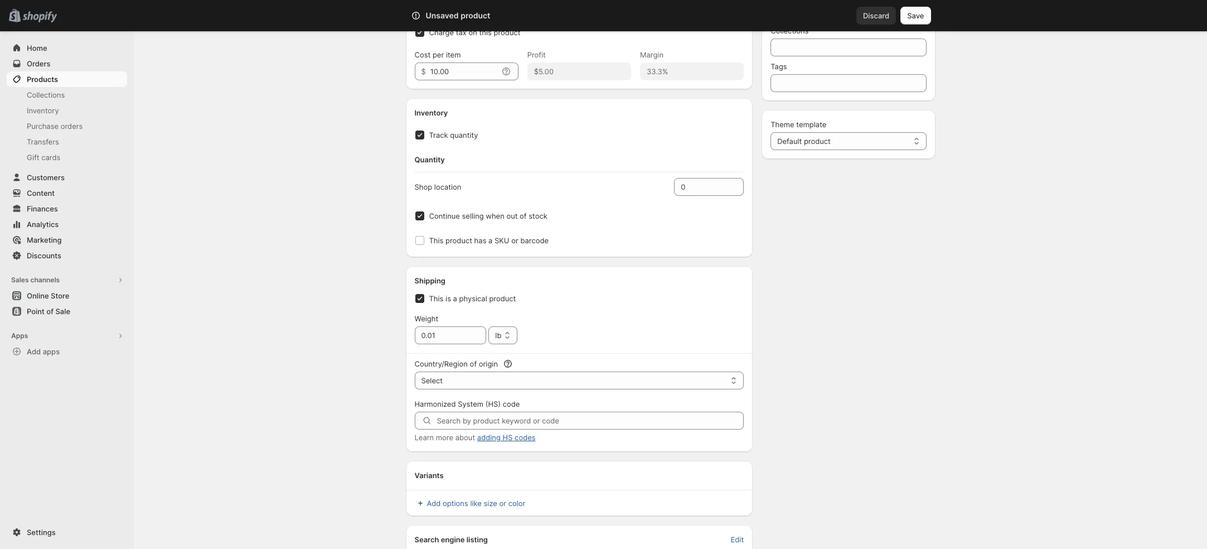 Task type: vqa. For each thing, say whether or not it's contained in the screenshot.
Icon for Point of Sale
no



Task type: locate. For each thing, give the bounding box(es) containing it.
add left options
[[427, 499, 441, 508]]

a right "has" in the left of the page
[[489, 236, 493, 245]]

product right this
[[494, 28, 521, 37]]

discounts
[[27, 251, 61, 260]]

1 horizontal spatial inventory
[[415, 108, 448, 117]]

product for default product
[[805, 137, 831, 146]]

1 this from the top
[[429, 236, 444, 245]]

a right 'is'
[[453, 294, 457, 303]]

search left engine
[[415, 535, 439, 544]]

edit button
[[725, 532, 751, 547]]

add
[[27, 347, 41, 356], [427, 499, 441, 508]]

0 vertical spatial this
[[429, 236, 444, 245]]

settings
[[27, 528, 56, 537]]

0 horizontal spatial or
[[500, 499, 507, 508]]

marketing
[[27, 235, 62, 244]]

harmonized
[[415, 399, 456, 408]]

product right physical
[[490, 294, 516, 303]]

adding hs codes link
[[478, 433, 536, 442]]

0 vertical spatial of
[[520, 211, 527, 220]]

1 vertical spatial this
[[429, 294, 444, 303]]

1 vertical spatial a
[[453, 294, 457, 303]]

2 horizontal spatial of
[[520, 211, 527, 220]]

out
[[507, 211, 518, 220]]

collections link
[[7, 87, 127, 103]]

color
[[509, 499, 526, 508]]

Profit text field
[[528, 62, 632, 80]]

shopify image
[[22, 12, 57, 23]]

Margin text field
[[640, 62, 744, 80]]

home
[[27, 44, 47, 52]]

cost per item
[[415, 50, 461, 59]]

of left sale
[[46, 307, 54, 316]]

store
[[51, 291, 69, 300]]

search for search engine listing
[[415, 535, 439, 544]]

quantity
[[450, 131, 478, 139]]

save button
[[901, 7, 932, 25]]

collections down products
[[27, 90, 65, 99]]

finances
[[27, 204, 58, 213]]

shop
[[415, 182, 433, 191]]

quantity
[[415, 155, 445, 164]]

orders
[[27, 59, 50, 68]]

add inside button
[[27, 347, 41, 356]]

select
[[422, 376, 443, 385]]

unsaved product
[[426, 11, 491, 20]]

point of sale link
[[7, 304, 127, 319]]

or right size
[[500, 499, 507, 508]]

Tags text field
[[771, 74, 927, 92]]

0 vertical spatial or
[[512, 236, 519, 245]]

online store button
[[0, 288, 134, 304]]

search inside button
[[461, 11, 484, 20]]

adding
[[478, 433, 501, 442]]

stock
[[529, 211, 548, 220]]

purchase
[[27, 122, 59, 131]]

codes
[[515, 433, 536, 442]]

1 horizontal spatial add
[[427, 499, 441, 508]]

shipping
[[415, 276, 446, 285]]

2 vertical spatial of
[[470, 359, 477, 368]]

0 vertical spatial search
[[461, 11, 484, 20]]

1 vertical spatial add
[[427, 499, 441, 508]]

edit
[[731, 535, 744, 544]]

a
[[489, 236, 493, 245], [453, 294, 457, 303]]

Weight text field
[[415, 326, 487, 344]]

1 vertical spatial search
[[415, 535, 439, 544]]

charge tax on this product
[[429, 28, 521, 37]]

gift cards
[[27, 153, 60, 162]]

Harmonized System (HS) code text field
[[437, 412, 744, 430]]

this for this product has a sku or barcode
[[429, 236, 444, 245]]

theme
[[771, 120, 795, 129]]

0 vertical spatial collections
[[771, 26, 809, 35]]

orders link
[[7, 56, 127, 71]]

1 vertical spatial collections
[[27, 90, 65, 99]]

of right out
[[520, 211, 527, 220]]

code
[[503, 399, 520, 408]]

system
[[458, 399, 484, 408]]

add for add apps
[[27, 347, 41, 356]]

physical
[[460, 294, 488, 303]]

product
[[461, 11, 491, 20], [494, 28, 521, 37], [805, 137, 831, 146], [446, 236, 473, 245], [490, 294, 516, 303]]

Collections text field
[[771, 38, 927, 56]]

search for search
[[461, 11, 484, 20]]

1 vertical spatial or
[[500, 499, 507, 508]]

0 vertical spatial a
[[489, 236, 493, 245]]

theme template
[[771, 120, 827, 129]]

None number field
[[675, 178, 728, 196]]

default product
[[778, 137, 831, 146]]

transfers link
[[7, 134, 127, 150]]

discard button
[[857, 7, 897, 25]]

0 horizontal spatial search
[[415, 535, 439, 544]]

product left "has" in the left of the page
[[446, 236, 473, 245]]

learn
[[415, 433, 434, 442]]

variants
[[415, 471, 444, 480]]

this is a physical product
[[429, 294, 516, 303]]

add inside button
[[427, 499, 441, 508]]

1 horizontal spatial of
[[470, 359, 477, 368]]

default
[[778, 137, 802, 146]]

0 horizontal spatial of
[[46, 307, 54, 316]]

apps button
[[7, 328, 127, 344]]

orders
[[61, 122, 83, 131]]

product up charge tax on this product
[[461, 11, 491, 20]]

1 horizontal spatial search
[[461, 11, 484, 20]]

inventory up track at the left
[[415, 108, 448, 117]]

0 horizontal spatial add
[[27, 347, 41, 356]]

of
[[520, 211, 527, 220], [46, 307, 54, 316], [470, 359, 477, 368]]

of for country/region of origin
[[470, 359, 477, 368]]

of left origin
[[470, 359, 477, 368]]

online store link
[[7, 288, 127, 304]]

profit
[[528, 50, 546, 59]]

inventory up purchase
[[27, 106, 59, 115]]

this
[[429, 236, 444, 245], [429, 294, 444, 303]]

0 horizontal spatial inventory
[[27, 106, 59, 115]]

settings link
[[7, 524, 127, 540]]

1 vertical spatial of
[[46, 307, 54, 316]]

apps
[[43, 347, 60, 356]]

origin
[[479, 359, 498, 368]]

0 vertical spatial add
[[27, 347, 41, 356]]

1 horizontal spatial a
[[489, 236, 493, 245]]

this left 'is'
[[429, 294, 444, 303]]

learn more about adding hs codes
[[415, 433, 536, 442]]

content link
[[7, 185, 127, 201]]

template
[[797, 120, 827, 129]]

charge
[[429, 28, 454, 37]]

2 this from the top
[[429, 294, 444, 303]]

or right sku
[[512, 236, 519, 245]]

search up on
[[461, 11, 484, 20]]

sales channels button
[[7, 272, 127, 288]]

add options like size or color button
[[408, 495, 533, 511]]

add left apps
[[27, 347, 41, 356]]

product down template
[[805, 137, 831, 146]]

add for add options like size or color
[[427, 499, 441, 508]]

on
[[469, 28, 478, 37]]

margin
[[640, 50, 664, 59]]

of inside 'link'
[[46, 307, 54, 316]]

this down continue
[[429, 236, 444, 245]]

tax
[[456, 28, 467, 37]]

(hs)
[[486, 399, 501, 408]]

collections up tags
[[771, 26, 809, 35]]

country/region
[[415, 359, 468, 368]]

or
[[512, 236, 519, 245], [500, 499, 507, 508]]

inventory
[[27, 106, 59, 115], [415, 108, 448, 117]]



Task type: describe. For each thing, give the bounding box(es) containing it.
home link
[[7, 40, 127, 56]]

cost
[[415, 50, 431, 59]]

sales channels
[[11, 276, 60, 284]]

search button
[[442, 7, 766, 25]]

this product has a sku or barcode
[[429, 236, 549, 245]]

size
[[484, 499, 498, 508]]

Cost per item text field
[[431, 62, 499, 80]]

continue
[[429, 211, 460, 220]]

0 horizontal spatial a
[[453, 294, 457, 303]]

analytics link
[[7, 216, 127, 232]]

point
[[27, 307, 45, 316]]

product for unsaved product
[[461, 11, 491, 20]]

selling
[[462, 211, 484, 220]]

shop location
[[415, 182, 462, 191]]

transfers
[[27, 137, 59, 146]]

location
[[435, 182, 462, 191]]

add options like size or color
[[427, 499, 526, 508]]

0 horizontal spatial collections
[[27, 90, 65, 99]]

online store
[[27, 291, 69, 300]]

of for point of sale
[[46, 307, 54, 316]]

1 horizontal spatial or
[[512, 236, 519, 245]]

point of sale button
[[0, 304, 134, 319]]

channels
[[30, 276, 60, 284]]

sales
[[11, 276, 29, 284]]

search engine listing
[[415, 535, 488, 544]]

sale
[[55, 307, 70, 316]]

harmonized system (hs) code
[[415, 399, 520, 408]]

when
[[486, 211, 505, 220]]

cards
[[41, 153, 60, 162]]

purchase orders
[[27, 122, 83, 131]]

inventory link
[[7, 103, 127, 118]]

tags
[[771, 62, 788, 71]]

gift
[[27, 153, 39, 162]]

options
[[443, 499, 469, 508]]

this for this is a physical product
[[429, 294, 444, 303]]

customers link
[[7, 170, 127, 185]]

like
[[471, 499, 482, 508]]

barcode
[[521, 236, 549, 245]]

engine
[[441, 535, 465, 544]]

item
[[446, 50, 461, 59]]

online
[[27, 291, 49, 300]]

unsaved
[[426, 11, 459, 20]]

product for this product has a sku or barcode
[[446, 236, 473, 245]]

sku
[[495, 236, 510, 245]]

per
[[433, 50, 444, 59]]

discounts link
[[7, 248, 127, 263]]

lb
[[496, 331, 502, 340]]

weight
[[415, 314, 439, 323]]

1 horizontal spatial collections
[[771, 26, 809, 35]]

products
[[27, 75, 58, 84]]

gift cards link
[[7, 150, 127, 165]]

purchase orders link
[[7, 118, 127, 134]]

content
[[27, 189, 55, 198]]

analytics
[[27, 220, 59, 229]]

is
[[446, 294, 451, 303]]

apps
[[11, 331, 28, 340]]

save
[[908, 11, 925, 20]]

track quantity
[[429, 131, 478, 139]]

customers
[[27, 173, 65, 182]]

more
[[436, 433, 454, 442]]

finances link
[[7, 201, 127, 216]]

$
[[422, 67, 426, 76]]

hs
[[503, 433, 513, 442]]

has
[[475, 236, 487, 245]]

this
[[480, 28, 492, 37]]

about
[[456, 433, 475, 442]]

add apps button
[[7, 344, 127, 359]]

or inside button
[[500, 499, 507, 508]]

discard
[[864, 11, 890, 20]]



